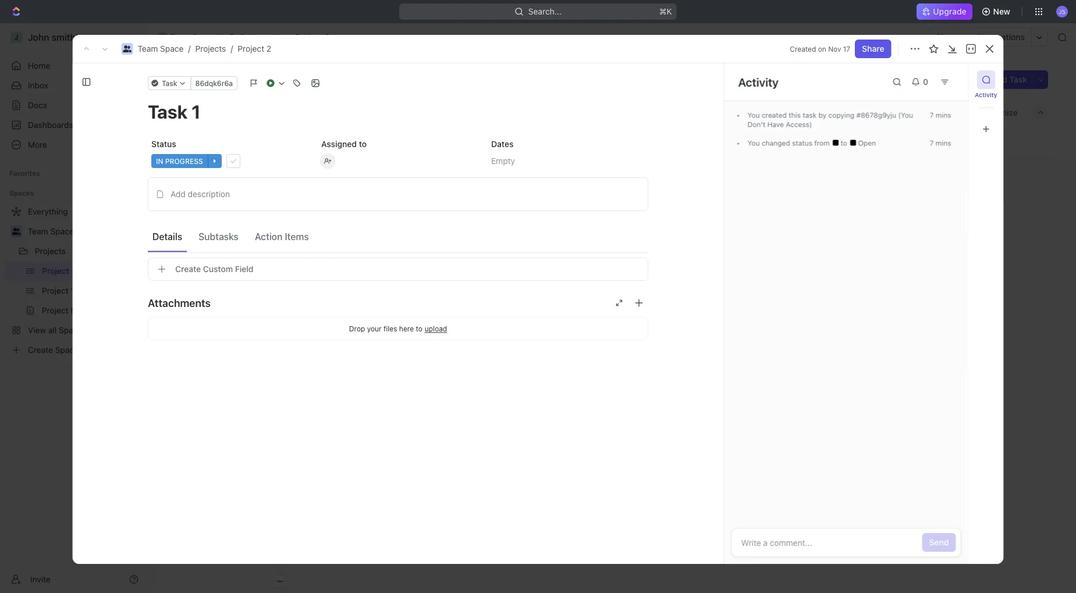 Task type: describe. For each thing, give the bounding box(es) containing it.
js button
[[1053, 2, 1072, 21]]

team inside 'link'
[[28, 227, 48, 236]]

create
[[175, 265, 201, 274]]

in progress
[[156, 157, 203, 165]]

#8678g9yju
[[857, 111, 897, 119]]

0
[[923, 77, 928, 87]]

add task
[[992, 75, 1027, 84]]

hide
[[938, 108, 956, 118]]

created on nov 17
[[790, 45, 851, 53]]

0 vertical spatial 2
[[325, 32, 330, 42]]

hide button
[[925, 105, 960, 121]]

user group image inside tree
[[12, 228, 21, 235]]

0 vertical spatial project
[[296, 32, 323, 42]]

1 vertical spatial space
[[160, 44, 184, 54]]

open
[[856, 139, 876, 147]]

new
[[993, 7, 1011, 16]]

dates
[[491, 139, 514, 149]]

team space / projects / project 2
[[138, 44, 271, 54]]

changed status from
[[760, 139, 832, 147]]

customize button
[[962, 105, 1022, 121]]

1 vertical spatial team
[[138, 44, 158, 54]]

add description
[[171, 189, 230, 199]]

Search tasks... text field
[[931, 132, 1048, 150]]

user group image
[[123, 45, 132, 52]]

this
[[789, 111, 801, 119]]

0 vertical spatial project 2
[[296, 32, 330, 42]]

in progress button
[[148, 151, 309, 172]]

activity inside task sidebar navigation tab list
[[975, 91, 998, 98]]

send
[[929, 538, 949, 548]]

access)
[[786, 121, 812, 129]]

⌘k
[[660, 7, 672, 16]]

assigned
[[321, 139, 357, 149]]

add description button
[[152, 185, 644, 204]]

here
[[399, 325, 414, 333]]

changed
[[762, 139, 790, 147]]

space inside 'link'
[[50, 227, 74, 236]]

board link
[[189, 105, 214, 121]]

in
[[156, 157, 163, 165]]

don't
[[748, 121, 766, 129]]

home
[[28, 61, 50, 70]]

subtasks
[[199, 231, 239, 242]]

search...
[[529, 7, 562, 16]]

upload button
[[425, 325, 447, 333]]

(you
[[898, 111, 913, 119]]

0 button
[[907, 73, 936, 91]]

home link
[[5, 56, 143, 75]]

7 mins for changed status from
[[930, 139, 951, 147]]

attachments button
[[148, 289, 648, 317]]

0 horizontal spatial project 2 link
[[238, 44, 271, 54]]

status
[[792, 139, 813, 147]]

create custom field button
[[148, 258, 648, 281]]

field
[[235, 265, 254, 274]]

on
[[818, 45, 826, 53]]

status
[[151, 139, 176, 149]]

add for add task
[[992, 75, 1008, 84]]

projects link inside tree
[[35, 242, 111, 261]]

by
[[819, 111, 827, 119]]

86dqk6r6a button
[[191, 76, 238, 90]]

created
[[762, 111, 787, 119]]

add task button
[[985, 70, 1034, 89]]

docs link
[[5, 96, 143, 115]]

send button
[[922, 534, 956, 552]]

inbox link
[[5, 76, 143, 95]]

board
[[192, 108, 214, 118]]

1 horizontal spatial 2
[[267, 44, 271, 54]]

details
[[153, 231, 182, 242]]

automations button
[[971, 29, 1031, 46]]

action items button
[[250, 226, 314, 247]]

drop
[[349, 325, 365, 333]]

progress
[[165, 157, 203, 165]]

copying
[[829, 111, 855, 119]]

custom
[[203, 265, 233, 274]]

1 horizontal spatial project 2 link
[[281, 30, 333, 44]]

spaces
[[9, 189, 34, 197]]

favorites button
[[5, 166, 45, 180]]

dashboards link
[[5, 116, 143, 134]]

#8678g9yju (you don't have access)
[[748, 111, 913, 129]]

created this task by copying
[[760, 111, 857, 119]]

2 horizontal spatial space
[[192, 32, 216, 42]]

activity inside task sidebar content section
[[738, 75, 779, 89]]



Task type: locate. For each thing, give the bounding box(es) containing it.
0 vertical spatial add
[[992, 75, 1008, 84]]

project 2 link
[[281, 30, 333, 44], [238, 44, 271, 54]]

upload
[[425, 325, 447, 333]]

7 for created this task by copying
[[930, 111, 934, 119]]

0 vertical spatial mins
[[936, 111, 951, 119]]

1 horizontal spatial space
[[160, 44, 184, 54]]

tree containing team space
[[5, 203, 143, 360]]

projects inside tree
[[35, 247, 66, 256]]

2 mins from the top
[[936, 139, 951, 147]]

0 vertical spatial team space
[[170, 32, 216, 42]]

7 mins down hide dropdown button
[[930, 139, 951, 147]]

86dqk6r6a
[[195, 79, 233, 87]]

1 vertical spatial 2
[[267, 44, 271, 54]]

0 vertical spatial 7
[[930, 111, 934, 119]]

Edit task name text field
[[148, 101, 648, 123]]

tree
[[5, 203, 143, 360]]

2 horizontal spatial project
[[296, 32, 323, 42]]

mins
[[936, 111, 951, 119], [936, 139, 951, 147]]

0 vertical spatial activity
[[738, 75, 779, 89]]

you for changed status from
[[748, 139, 760, 147]]

favorites
[[9, 169, 40, 178]]

add left 'description' at the left top
[[171, 189, 186, 199]]

project 2
[[296, 32, 330, 42], [176, 70, 246, 89]]

task button
[[148, 76, 191, 90]]

2 you from the top
[[748, 139, 760, 147]]

task inside button
[[1010, 75, 1027, 84]]

2 vertical spatial team
[[28, 227, 48, 236]]

docs
[[28, 100, 47, 110]]

created
[[790, 45, 816, 53]]

1 horizontal spatial project 2
[[296, 32, 330, 42]]

2
[[325, 32, 330, 42], [267, 44, 271, 54], [232, 70, 242, 89]]

mins right (you
[[936, 111, 951, 119]]

7 mins for created this task by copying
[[930, 111, 951, 119]]

share
[[936, 32, 958, 42], [862, 44, 885, 54]]

search button
[[877, 105, 922, 121]]

add inside add task button
[[992, 75, 1008, 84]]

1 vertical spatial activity
[[975, 91, 998, 98]]

0 vertical spatial user group image
[[159, 34, 167, 40]]

0 horizontal spatial share
[[862, 44, 885, 54]]

automations
[[976, 32, 1025, 42]]

items
[[285, 231, 309, 242]]

share button down upgrade link
[[929, 28, 965, 47]]

2 vertical spatial project
[[176, 70, 229, 89]]

0 horizontal spatial activity
[[738, 75, 779, 89]]

team space link inside tree
[[28, 222, 141, 241]]

0 horizontal spatial team
[[28, 227, 48, 236]]

invite
[[30, 575, 51, 585]]

team space link
[[155, 30, 219, 44], [138, 44, 184, 54], [28, 222, 141, 241]]

1 horizontal spatial team
[[138, 44, 158, 54]]

1 vertical spatial share
[[862, 44, 885, 54]]

0 vertical spatial you
[[748, 111, 760, 119]]

inbox
[[28, 81, 48, 90]]

1 vertical spatial projects
[[195, 44, 226, 54]]

js
[[1059, 8, 1066, 15]]

to right assigned
[[359, 139, 367, 149]]

space
[[192, 32, 216, 42], [160, 44, 184, 54], [50, 227, 74, 236]]

action items
[[255, 231, 309, 242]]

customize
[[977, 108, 1018, 118]]

from
[[815, 139, 830, 147]]

0 horizontal spatial space
[[50, 227, 74, 236]]

to
[[841, 139, 849, 147], [359, 139, 367, 149], [416, 325, 422, 333]]

17
[[843, 45, 851, 53]]

0 horizontal spatial share button
[[855, 40, 892, 58]]

activity up created
[[738, 75, 779, 89]]

/
[[221, 32, 223, 42], [276, 32, 279, 42], [188, 44, 191, 54], [231, 44, 233, 54]]

you up don't
[[748, 111, 760, 119]]

1 vertical spatial 7 mins
[[930, 139, 951, 147]]

1 vertical spatial mins
[[936, 139, 951, 147]]

files
[[384, 325, 397, 333]]

0 horizontal spatial projects
[[35, 247, 66, 256]]

1 vertical spatial 7
[[930, 139, 934, 147]]

1 7 from the top
[[930, 111, 934, 119]]

1 you from the top
[[748, 111, 760, 119]]

mins for changed status from
[[936, 139, 951, 147]]

2 horizontal spatial team
[[170, 32, 190, 42]]

task sidebar navigation tab list
[[974, 70, 999, 139]]

0 vertical spatial 7 mins
[[930, 111, 951, 119]]

task left 86dqk6r6a at the left top of page
[[162, 79, 177, 87]]

1 horizontal spatial task
[[1010, 75, 1027, 84]]

1 7 mins from the top
[[930, 111, 951, 119]]

0 horizontal spatial project 2
[[176, 70, 246, 89]]

user group image up 'team space / projects / project 2'
[[159, 34, 167, 40]]

project
[[296, 32, 323, 42], [238, 44, 264, 54], [176, 70, 229, 89]]

1 vertical spatial user group image
[[12, 228, 21, 235]]

team up 'team space / projects / project 2'
[[170, 32, 190, 42]]

your
[[367, 325, 382, 333]]

empty button
[[488, 151, 648, 172]]

attachments
[[148, 297, 211, 309]]

share down upgrade link
[[936, 32, 958, 42]]

0 vertical spatial share
[[936, 32, 958, 42]]

task
[[1010, 75, 1027, 84], [162, 79, 177, 87]]

empty
[[491, 156, 515, 166]]

to left open on the top of page
[[841, 139, 849, 147]]

7 left hide
[[930, 111, 934, 119]]

activity up customize 'button' at the top right of page
[[975, 91, 998, 98]]

0 horizontal spatial user group image
[[12, 228, 21, 235]]

task sidebar content section
[[722, 63, 968, 565]]

1 horizontal spatial team space
[[170, 32, 216, 42]]

you for created this task by copying
[[748, 111, 760, 119]]

user group image
[[159, 34, 167, 40], [12, 228, 21, 235]]

team space down spaces
[[28, 227, 74, 236]]

2 vertical spatial 2
[[232, 70, 242, 89]]

7 down hide dropdown button
[[930, 139, 934, 147]]

add for add description
[[171, 189, 186, 199]]

action
[[255, 231, 283, 242]]

task inside dropdown button
[[162, 79, 177, 87]]

search
[[892, 108, 919, 118]]

1 horizontal spatial share
[[936, 32, 958, 42]]

to right here
[[416, 325, 422, 333]]

share button
[[929, 28, 965, 47], [855, 40, 892, 58]]

upgrade link
[[917, 3, 972, 20]]

team space inside team space 'link'
[[28, 227, 74, 236]]

team space up 'team space / projects / project 2'
[[170, 32, 216, 42]]

7 for changed status from
[[930, 139, 934, 147]]

add inside the add description "button"
[[171, 189, 186, 199]]

0 horizontal spatial project
[[176, 70, 229, 89]]

0 horizontal spatial to
[[359, 139, 367, 149]]

1 horizontal spatial user group image
[[159, 34, 167, 40]]

you down don't
[[748, 139, 760, 147]]

drop your files here to upload
[[349, 325, 447, 333]]

team space
[[170, 32, 216, 42], [28, 227, 74, 236]]

1 horizontal spatial projects
[[195, 44, 226, 54]]

task
[[803, 111, 817, 119]]

add
[[992, 75, 1008, 84], [171, 189, 186, 199]]

7 mins right (you
[[930, 111, 951, 119]]

0 vertical spatial space
[[192, 32, 216, 42]]

share button right the 17
[[855, 40, 892, 58]]

create custom field
[[175, 265, 254, 274]]

tree inside sidebar navigation
[[5, 203, 143, 360]]

team down spaces
[[28, 227, 48, 236]]

1 horizontal spatial to
[[416, 325, 422, 333]]

2 horizontal spatial projects
[[240, 32, 271, 42]]

user group image down spaces
[[12, 228, 21, 235]]

add up customize on the top right of the page
[[992, 75, 1008, 84]]

dashboards
[[28, 120, 73, 130]]

1 horizontal spatial share button
[[929, 28, 965, 47]]

7 mins
[[930, 111, 951, 119], [930, 139, 951, 147]]

1 vertical spatial team space
[[28, 227, 74, 236]]

new button
[[977, 2, 1018, 21]]

0 horizontal spatial add
[[171, 189, 186, 199]]

0 vertical spatial team
[[170, 32, 190, 42]]

description
[[188, 189, 230, 199]]

0 horizontal spatial 2
[[232, 70, 242, 89]]

subtasks button
[[194, 226, 243, 247]]

mins for created this task by copying
[[936, 111, 951, 119]]

1 horizontal spatial activity
[[975, 91, 998, 98]]

share right the 17
[[862, 44, 885, 54]]

2 horizontal spatial to
[[841, 139, 849, 147]]

1 horizontal spatial add
[[992, 75, 1008, 84]]

sidebar navigation
[[0, 23, 148, 594]]

0 horizontal spatial task
[[162, 79, 177, 87]]

0 horizontal spatial team space
[[28, 227, 74, 236]]

2 horizontal spatial 2
[[325, 32, 330, 42]]

task up customize on the top right of the page
[[1010, 75, 1027, 84]]

2 vertical spatial space
[[50, 227, 74, 236]]

2 vertical spatial projects
[[35, 247, 66, 256]]

details button
[[148, 226, 187, 247]]

1 vertical spatial add
[[171, 189, 186, 199]]

2 7 from the top
[[930, 139, 934, 147]]

have
[[768, 121, 784, 129]]

team right user group icon
[[138, 44, 158, 54]]

to inside task sidebar content section
[[841, 139, 849, 147]]

1 mins from the top
[[936, 111, 951, 119]]

you
[[748, 111, 760, 119], [748, 139, 760, 147]]

1 vertical spatial you
[[748, 139, 760, 147]]

1 vertical spatial project
[[238, 44, 264, 54]]

7
[[930, 111, 934, 119], [930, 139, 934, 147]]

0 vertical spatial projects
[[240, 32, 271, 42]]

nov
[[828, 45, 841, 53]]

activity
[[738, 75, 779, 89], [975, 91, 998, 98]]

1 vertical spatial project 2
[[176, 70, 246, 89]]

upgrade
[[933, 7, 967, 16]]

mins down hide dropdown button
[[936, 139, 951, 147]]

2 7 mins from the top
[[930, 139, 951, 147]]

assigned to
[[321, 139, 367, 149]]

1 horizontal spatial project
[[238, 44, 264, 54]]



Task type: vqa. For each thing, say whether or not it's contained in the screenshot.
Billboard button
no



